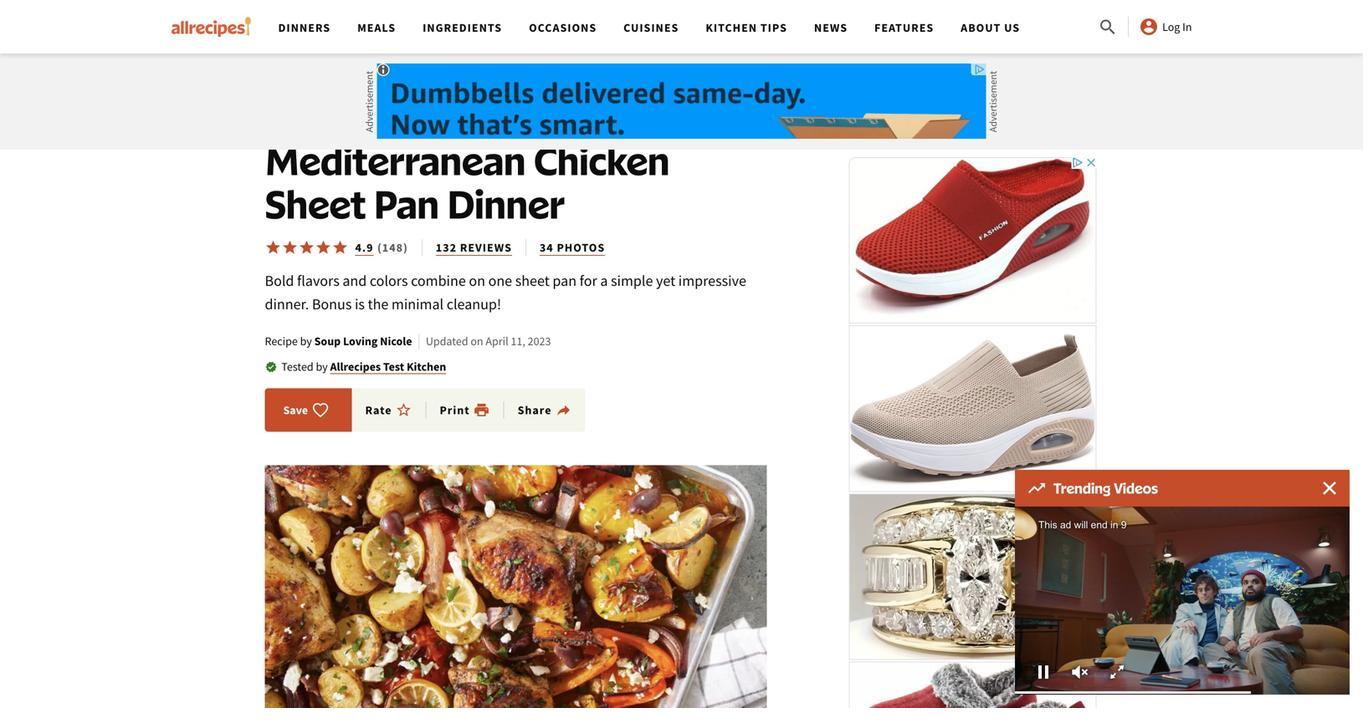 Task type: describe. For each thing, give the bounding box(es) containing it.
a
[[600, 272, 608, 290]]

(148)
[[377, 240, 408, 255]]

about us link
[[961, 20, 1020, 35]]

updated on april 11, 2023
[[426, 334, 551, 349]]

4.9 (148)
[[355, 240, 408, 255]]

account image
[[1139, 17, 1159, 37]]

nicole
[[380, 334, 412, 349]]

advertisement region
[[847, 156, 1098, 709]]

about
[[961, 20, 1001, 35]]

chevron_right image for chicken
[[548, 84, 568, 104]]

4.9
[[355, 240, 374, 255]]

trending videos
[[1054, 480, 1158, 498]]

allrecipes
[[330, 359, 381, 374]]

trending image
[[1029, 484, 1045, 494]]

pan
[[374, 180, 439, 228]]

share image
[[555, 402, 572, 419]]

share
[[518, 403, 552, 418]]

april
[[486, 334, 509, 349]]

poultry
[[409, 86, 462, 101]]

features
[[875, 20, 934, 35]]

looking down at a sheet pan of mediterranean chicken dinner. image
[[265, 466, 767, 709]]

simple
[[611, 272, 653, 290]]

dinner.
[[265, 295, 309, 314]]

favorite image
[[312, 402, 329, 419]]

occasions
[[529, 20, 597, 35]]

thigh
[[630, 86, 667, 101]]

recipe
[[265, 334, 298, 349]]

1 horizontal spatial kitchen
[[706, 20, 758, 35]]

chicken thigh recipes link
[[572, 83, 723, 105]]

chicken inside mediterranean chicken sheet pan dinner
[[534, 136, 670, 185]]

meals
[[357, 20, 396, 35]]

meals link
[[357, 20, 396, 35]]

meat
[[347, 86, 378, 101]]

the
[[368, 295, 389, 314]]

videos
[[1114, 480, 1158, 498]]

bold
[[265, 272, 294, 290]]

combine
[[411, 272, 466, 290]]

chicken thigh recipes
[[574, 86, 720, 101]]

share button
[[518, 402, 572, 419]]

bonus
[[312, 295, 352, 314]]

chicken for chicken
[[492, 86, 544, 101]]

meat and poultry
[[347, 86, 462, 101]]

1 star image from the left
[[265, 239, 282, 256]]

log
[[1163, 19, 1180, 34]]

unmute button group
[[1062, 660, 1099, 685]]

pan
[[553, 272, 577, 290]]

flavors
[[297, 272, 340, 290]]

chevron_right image for meat and poultry
[[465, 84, 485, 104]]

sheet
[[265, 180, 366, 228]]

loving
[[343, 334, 378, 349]]

1 vertical spatial kitchen
[[407, 359, 446, 374]]

3 star image from the left
[[315, 239, 332, 256]]

sheet
[[515, 272, 550, 290]]

video player application
[[1015, 507, 1350, 695]]

save
[[283, 403, 308, 418]]

dinners link
[[278, 20, 331, 35]]

132 reviews
[[436, 240, 512, 255]]

for
[[580, 272, 597, 290]]

star empty image
[[395, 402, 412, 419]]

dinners
[[278, 20, 331, 35]]



Task type: locate. For each thing, give the bounding box(es) containing it.
tested
[[281, 359, 314, 374]]

is
[[355, 295, 365, 314]]

1 vertical spatial and
[[343, 272, 367, 290]]

home image
[[171, 17, 252, 37]]

0 horizontal spatial and
[[343, 272, 367, 290]]

34 photos
[[540, 240, 605, 255]]

meat and poultry link
[[345, 83, 464, 105]]

yet
[[656, 272, 676, 290]]

1 chevron_right image from the left
[[465, 84, 485, 104]]

by
[[300, 334, 312, 349], [316, 359, 328, 374]]

kitchen tips
[[706, 20, 787, 35]]

on
[[469, 272, 485, 290], [471, 334, 483, 349]]

on left "april"
[[471, 334, 483, 349]]

and inside bold flavors and colors combine on one sheet pan for a simple yet impressive dinner. bonus is the minimal cleanup!
[[343, 272, 367, 290]]

kitchen left tips
[[706, 20, 758, 35]]

1 vertical spatial on
[[471, 334, 483, 349]]

1 horizontal spatial star image
[[332, 239, 349, 256]]

reviews
[[460, 240, 512, 255]]

0 horizontal spatial by
[[300, 334, 312, 349]]

log in link
[[1139, 17, 1192, 37]]

recipe by soup loving nicole
[[265, 334, 412, 349]]

one
[[488, 272, 512, 290]]

1 horizontal spatial chevron_right image
[[548, 84, 568, 104]]

chicken down chicken thigh recipes
[[534, 136, 670, 185]]

about us
[[961, 20, 1020, 35]]

chevron_right image right chicken link
[[548, 84, 568, 104]]

mediterranean
[[265, 136, 526, 185]]

star image
[[282, 239, 298, 256], [332, 239, 349, 256]]

tested by allrecipes test kitchen
[[281, 359, 446, 374]]

rate
[[365, 403, 392, 418]]

print button
[[440, 402, 490, 419]]

print
[[440, 403, 470, 418]]

2 star image from the left
[[332, 239, 349, 256]]

colors
[[370, 272, 408, 290]]

search image
[[1098, 17, 1118, 37]]

kitchen tips link
[[706, 20, 787, 35]]

1 vertical spatial by
[[316, 359, 328, 374]]

updated
[[426, 334, 468, 349]]

chicken down occasions 'link'
[[492, 86, 544, 101]]

and
[[381, 86, 406, 101], [343, 272, 367, 290]]

0 horizontal spatial chevron_right image
[[465, 84, 485, 104]]

on inside bold flavors and colors combine on one sheet pan for a simple yet impressive dinner. bonus is the minimal cleanup!
[[469, 272, 485, 290]]

in
[[1183, 19, 1192, 34]]

star image left 4.9
[[332, 239, 349, 256]]

log in
[[1163, 19, 1192, 34]]

news link
[[814, 20, 848, 35]]

chicken
[[492, 86, 544, 101], [574, 86, 627, 101], [534, 136, 670, 185]]

chicken for chicken thigh recipes
[[574, 86, 627, 101]]

cuisines link
[[624, 20, 679, 35]]

dinner
[[447, 180, 565, 228]]

trending
[[1054, 480, 1111, 498]]

photos
[[557, 240, 605, 255]]

mediterranean chicken sheet pan dinner
[[265, 136, 670, 228]]

news
[[814, 20, 848, 35]]

0 horizontal spatial star image
[[282, 239, 298, 256]]

kitchen
[[706, 20, 758, 35], [407, 359, 446, 374]]

by left soup at the top of the page
[[300, 334, 312, 349]]

soup
[[314, 334, 341, 349]]

ingredients link
[[423, 20, 502, 35]]

0 vertical spatial by
[[300, 334, 312, 349]]

by right tested
[[316, 359, 328, 374]]

0 vertical spatial on
[[469, 272, 485, 290]]

chevron_right image
[[465, 84, 485, 104], [548, 84, 568, 104]]

chicken left thigh
[[574, 86, 627, 101]]

navigation
[[265, 0, 1098, 54]]

occasions link
[[529, 20, 597, 35]]

cuisines
[[624, 20, 679, 35]]

1 horizontal spatial and
[[381, 86, 406, 101]]

navigation containing dinners
[[265, 0, 1098, 54]]

0 horizontal spatial kitchen
[[407, 359, 446, 374]]

and up is
[[343, 272, 367, 290]]

bold flavors and colors combine on one sheet pan for a simple yet impressive dinner. bonus is the minimal cleanup!
[[265, 272, 746, 314]]

chevron_right image right poultry
[[465, 84, 485, 104]]

11,
[[511, 334, 525, 349]]

impressive
[[679, 272, 746, 290]]

close image
[[1323, 482, 1337, 495]]

0 vertical spatial kitchen
[[706, 20, 758, 35]]

132
[[436, 240, 457, 255]]

and right meat
[[381, 86, 406, 101]]

print image
[[473, 402, 490, 419]]

by for tested
[[316, 359, 328, 374]]

2 star image from the left
[[298, 239, 315, 256]]

on left one
[[469, 272, 485, 290]]

0 vertical spatial and
[[381, 86, 406, 101]]

features link
[[875, 20, 934, 35]]

cleanup!
[[447, 295, 501, 314]]

save button
[[278, 402, 334, 419]]

chicken link
[[489, 83, 547, 105]]

2023
[[528, 334, 551, 349]]

star image up 'bold'
[[282, 239, 298, 256]]

star image
[[265, 239, 282, 256], [298, 239, 315, 256], [315, 239, 332, 256]]

rate button
[[365, 402, 426, 419]]

recipes
[[670, 86, 720, 101]]

tips
[[761, 20, 787, 35]]

1 star image from the left
[[282, 239, 298, 256]]

1 horizontal spatial by
[[316, 359, 328, 374]]

test
[[383, 359, 404, 374]]

ingredients
[[423, 20, 502, 35]]

2 chevron_right image from the left
[[548, 84, 568, 104]]

34
[[540, 240, 554, 255]]

kitchen down updated
[[407, 359, 446, 374]]

by for recipe
[[300, 334, 312, 349]]

us
[[1004, 20, 1020, 35]]

minimal
[[392, 295, 444, 314]]

allrecipes test kitchen link
[[330, 359, 446, 374]]



Task type: vqa. For each thing, say whether or not it's contained in the screenshot.
"or" inside 'Cut peaches into wedges, and place in either a deep 10-inch pie plate or a 2- inch-deep 2-quart baking dish. Toss peaches with lemon juice and 1/2 cup sugar. Cover dish with foil.'
no



